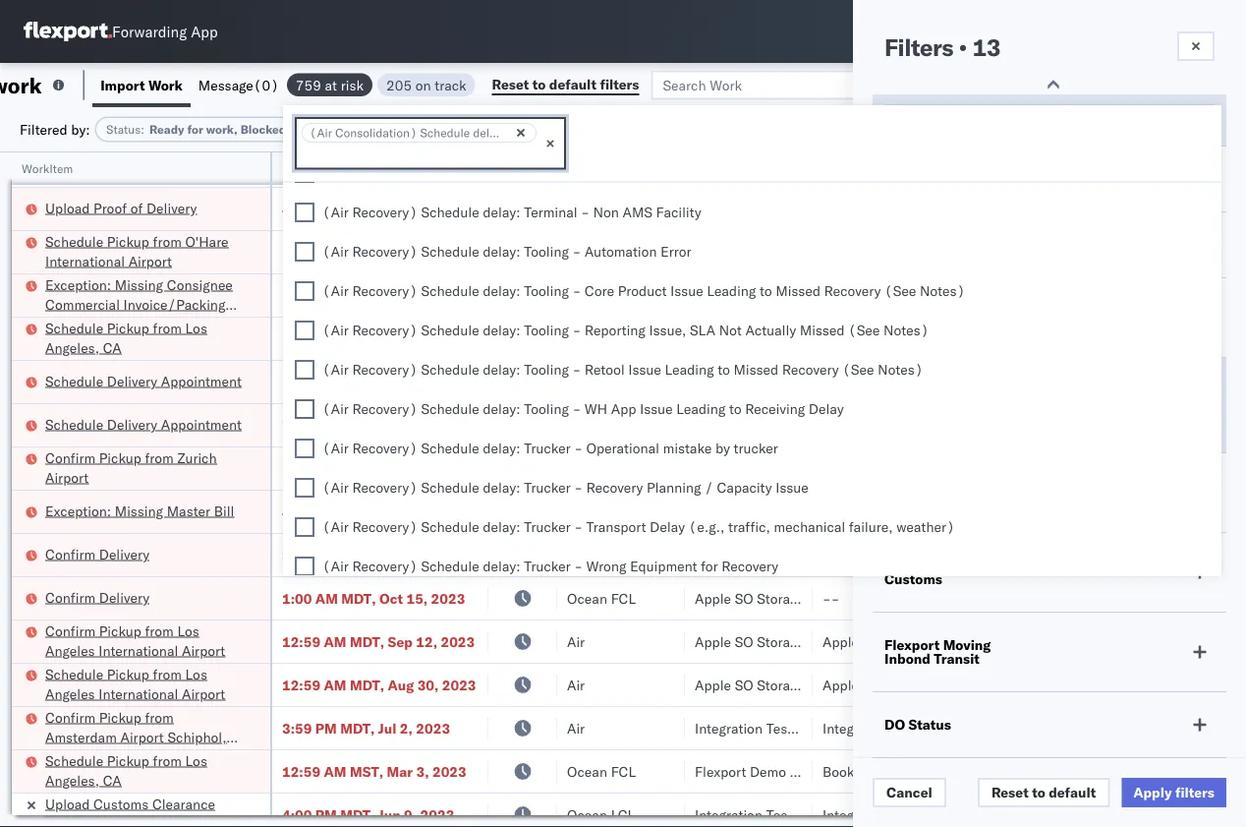 Task type: locate. For each thing, give the bounding box(es) containing it.
on for 3:00 pm mdt, aug 15, 2023
[[864, 546, 884, 564]]

1 vertical spatial lcl
[[611, 806, 635, 823]]

am down 1:00 am mdt, oct 15, 2023
[[324, 633, 347, 650]]

11, down snoozed
[[408, 157, 429, 174]]

4:59
[[282, 200, 312, 217]]

schedule pickup from los angeles, ca down the commercial
[[45, 319, 207, 356]]

2 appointment from the top
[[161, 415, 242, 433]]

2 hong kong from the top
[[1177, 590, 1246, 607]]

commercial
[[45, 296, 120, 313]]

1 horizontal spatial risk
[[543, 122, 563, 137]]

: left no
[[452, 122, 456, 137]]

0 vertical spatial upload customs clearance documents
[[45, 146, 215, 183]]

: for status
[[141, 122, 145, 137]]

jun for 28,
[[387, 243, 409, 261]]

pickup inside confirm pickup from amsterdam airport schiphol, haarlemmermeer, netherlands
[[99, 709, 141, 726]]

default inside reset to default filters button
[[550, 76, 597, 93]]

0 vertical spatial risk
[[341, 76, 364, 93]]

receiving
[[746, 401, 806, 418]]

upload customs clearance documents link
[[45, 145, 245, 184], [45, 794, 245, 827]]

2023 right 9,
[[421, 806, 455, 823]]

2 ag from the top
[[888, 546, 907, 564]]

2 -- from the top
[[823, 590, 840, 607]]

None text field
[[302, 148, 322, 165]]

jun left 28,
[[387, 243, 409, 261]]

11 recovery) from the top
[[353, 558, 418, 575]]

2 shanghai p from the top
[[1177, 416, 1247, 434]]

upload down haarlemmermeer,
[[45, 795, 90, 812]]

0 vertical spatial ag
[[888, 460, 907, 477]]

los inside confirm pickup from los angeles international airport
[[177, 622, 199, 639]]

flex- for 1911466
[[1051, 763, 1094, 780]]

missed for to
[[776, 283, 821, 300]]

3, up 28,
[[407, 200, 419, 217]]

pm right 4:00
[[316, 806, 337, 823]]

flex- for 2345290
[[1051, 676, 1094, 693]]

c for integration test account - karl lagerfeld
[[1243, 806, 1247, 823]]

1 vertical spatial status
[[909, 716, 952, 733]]

(air right 4:07
[[323, 519, 349, 536]]

from inside confirm pickup from los angeles international airport
[[145, 622, 174, 639]]

proof
[[94, 199, 127, 216]]

sep for 3,
[[378, 200, 403, 217]]

3 integration test account - karl lagerfeld from the top
[[823, 806, 1079, 823]]

1 vertical spatial angeles
[[45, 685, 95, 702]]

0 vertical spatial c
[[1243, 503, 1247, 520]]

missed right actually
[[800, 322, 845, 339]]

reset
[[492, 76, 529, 93], [992, 784, 1029, 801]]

use) left the flex-2345290
[[1000, 676, 1035, 693]]

0 vertical spatial 7:00
[[282, 157, 312, 174]]

2 vertical spatial notes)
[[878, 361, 924, 379]]

trucker for recovery
[[524, 479, 571, 497]]

integration test account - on ag down mechanical
[[695, 546, 907, 564]]

3 delay: from the top
[[483, 243, 521, 261]]

1 shanghai from the top
[[1177, 157, 1236, 174]]

(e.g.,
[[689, 519, 725, 536]]

bill
[[214, 502, 234, 519]]

operational
[[587, 440, 660, 457]]

from inside confirm pickup from zurich airport
[[145, 449, 174, 466]]

airport inside schedule pickup from o'hare international airport
[[129, 252, 172, 269]]

ca down haarlemmermeer,
[[103, 771, 122, 789]]

3 bookings from the top
[[823, 503, 881, 520]]

schedule delivery appointment link down exception: missing consignee commercial invoice/packing list
[[45, 371, 242, 391]]

tooling for core
[[524, 283, 569, 300]]

0 vertical spatial terminal
[[524, 165, 578, 182]]

-- for 12:59 am mdt, oct 11, 2023
[[823, 373, 840, 390]]

ocean fcl for exception: missing consignee commercial invoice/packing list link
[[567, 287, 636, 304]]

0 vertical spatial leading
[[707, 283, 757, 300]]

5 fcl from the top
[[611, 590, 636, 607]]

0 vertical spatial reset
[[492, 76, 529, 93]]

1 horizontal spatial filters
[[1176, 784, 1216, 801]]

2023 right 19,
[[442, 287, 477, 304]]

pickup inside confirm pickup from los angeles international airport
[[99, 622, 141, 639]]

1 upload customs clearance documents from the top
[[45, 146, 215, 183]]

international for confirm
[[99, 642, 178, 659]]

flexport inside 'flexport moving inbond transit'
[[885, 636, 940, 653]]

test for 2nd schedule pickup from los angeles, ca button from the bottom schedule pickup from los angeles, ca link
[[884, 330, 910, 347]]

default
[[550, 76, 597, 93], [1049, 784, 1097, 801]]

6 fcl from the top
[[611, 763, 636, 780]]

10 (air from the top
[[323, 519, 349, 536]]

ready left for
[[885, 302, 926, 319]]

1 vertical spatial confirm delivery link
[[45, 588, 150, 607]]

2 vertical spatial (see
[[843, 361, 875, 379]]

2 kong from the top
[[1214, 590, 1246, 607]]

so for 12:59 am mdt, sep 12, 2023
[[735, 633, 754, 650]]

upload inside button
[[45, 199, 90, 216]]

1 schedule pickup from los angeles, ca link from the top
[[45, 318, 245, 357]]

pickup for the confirm pickup from los angeles international airport button
[[99, 622, 141, 639]]

trucker left wrong on the bottom of the page
[[524, 558, 571, 575]]

1 vertical spatial oct
[[380, 590, 403, 607]]

exception: inside the exception: missing master bill link
[[45, 502, 111, 519]]

1 vertical spatial 11,
[[415, 373, 436, 390]]

upload customs clearance documents
[[45, 146, 215, 183], [45, 795, 215, 827]]

filtered by:
[[20, 120, 90, 138]]

3 karl from the top
[[992, 806, 1017, 823]]

1 vertical spatial ca
[[103, 771, 122, 789]]

missing down confirm pickup from zurich airport button
[[115, 502, 163, 519]]

apple for 12:59 am mdt, aug 30, 2023
[[695, 676, 732, 693]]

tooling left core
[[524, 283, 569, 300]]

10:59 pm mdt, jun 28, 2023
[[282, 243, 472, 261]]

1 angeles, from the top
[[45, 339, 99, 356]]

0 vertical spatial shanghai,
[[1177, 503, 1240, 520]]

2 vertical spatial international
[[99, 685, 178, 702]]

7:00 for 7:00 am mst, mar 8, 2023
[[282, 416, 312, 434]]

0 vertical spatial lagerfeld
[[1021, 416, 1079, 434]]

sep
[[378, 200, 403, 217], [388, 633, 413, 650]]

3 bookings test consignee from the top
[[823, 503, 980, 520]]

1 vertical spatial 12:59 am mst, mar 3, 2023
[[282, 763, 467, 780]]

confirm inside confirm pickup from zurich airport
[[45, 449, 95, 466]]

flex- up reset to default at the bottom right of the page
[[1051, 763, 1094, 780]]

am up 7:00 am mst, mar 8, 2023
[[324, 373, 347, 390]]

2 confirm delivery from the top
[[45, 589, 150, 606]]

1 12:59 from the top
[[282, 330, 321, 347]]

3 shanghai p from the top
[[1177, 633, 1247, 650]]

9,
[[404, 806, 417, 823]]

7 (air from the top
[[323, 401, 349, 418]]

notes) up for
[[920, 283, 966, 300]]

0 horizontal spatial reset
[[492, 76, 529, 93]]

1 vertical spatial schedule delivery appointment button
[[45, 415, 242, 436]]

8 recovery) from the top
[[353, 440, 418, 457]]

schedule pickup from los angeles international airport
[[45, 665, 226, 702]]

flex-
[[1051, 590, 1094, 607], [1051, 676, 1094, 693], [1051, 763, 1094, 780], [1051, 806, 1094, 823]]

mdt, for 1:00 am mdt, oct 15, 2023
[[342, 590, 376, 607]]

0 vertical spatial documents
[[45, 166, 116, 183]]

1 vertical spatial on
[[864, 546, 884, 564]]

from inside schedule pickup from o'hare international airport
[[153, 233, 182, 250]]

1 vertical spatial confirm delivery
[[45, 589, 150, 606]]

trucker for wrong
[[524, 558, 571, 575]]

default for reset to default filters
[[550, 76, 597, 93]]

5 ocean from the top
[[567, 503, 608, 520]]

shanghai for 7:00 am mst, mar 11, 2023
[[1177, 157, 1236, 174]]

mar for 2nd schedule pickup from los angeles, ca button from the bottom schedule pickup from los angeles, ca link
[[387, 330, 413, 347]]

arrival
[[885, 75, 930, 92]]

filters inside button
[[1176, 784, 1216, 801]]

angeles for schedule pickup from los angeles international airport
[[45, 685, 95, 702]]

1 vertical spatial documents
[[45, 815, 116, 827]]

shanghai, for bookings test consignee
[[1177, 503, 1240, 520]]

2 vertical spatial clearance
[[152, 795, 215, 812]]

2 vertical spatial upload
[[45, 795, 90, 812]]

(see for missed
[[849, 322, 881, 339]]

issue,
[[650, 322, 687, 339]]

3, down 19,
[[416, 330, 429, 347]]

0 vertical spatial international
[[45, 252, 125, 269]]

confirm pickup from los angeles international airport link
[[45, 621, 245, 660]]

jun left 9,
[[378, 806, 401, 823]]

aug for 11:00 pm mdt, aug 15, 2023
[[387, 460, 413, 477]]

0 vertical spatial angeles,
[[45, 339, 99, 356]]

customs up upload proof of delivery
[[94, 146, 149, 163]]

(air recovery) schedule delay: terminal - freight available after hours
[[323, 165, 774, 182]]

(air right 12:11
[[323, 283, 349, 300]]

4 recovery) from the top
[[353, 283, 418, 300]]

2 (air from the top
[[323, 204, 349, 221]]

import inside 'flexport import customs'
[[944, 557, 988, 574]]

2 fcl from the top
[[611, 330, 636, 347]]

1 vertical spatial confirm delivery button
[[45, 588, 150, 609]]

1 vertical spatial schedule delivery appointment link
[[45, 415, 242, 434]]

customs inside 'flexport import customs'
[[885, 570, 943, 588]]

hong for 1:00 am mdt, oct 15, 2023
[[1177, 590, 1210, 607]]

mdt, for 3:59 pm mdt, jul 2, 2023
[[340, 719, 375, 737]]

4 ocean from the top
[[567, 373, 608, 390]]

airport inside confirm pickup from amsterdam airport schiphol, haarlemmermeer, netherlands
[[120, 728, 164, 745]]

2 : from the left
[[452, 122, 456, 137]]

mdt, down 4:59 pm mdt, sep 3, 2023
[[349, 243, 384, 261]]

12:59 am mst, mar 3, 2023 up 4:00 pm mdt, jun 9, 2023
[[282, 763, 467, 780]]

pm for 3:00
[[316, 546, 337, 564]]

1 schedule pickup from los angeles, ca button from the top
[[45, 318, 245, 359]]

confirm inside confirm pickup from amsterdam airport schiphol, haarlemmermeer, netherlands
[[45, 709, 95, 726]]

2 vertical spatial 15,
[[407, 590, 428, 607]]

5 tooling from the top
[[524, 401, 569, 418]]

date
[[933, 75, 964, 92]]

import down weather)
[[944, 557, 988, 574]]

6 recovery) from the top
[[353, 361, 418, 379]]

pickup up the "exception: missing master bill"
[[99, 449, 141, 466]]

4 confirm from the top
[[45, 622, 95, 639]]

schedule pickup from los angeles, ca link for second schedule pickup from los angeles, ca button from the top
[[45, 751, 245, 790]]

0 vertical spatial schedule pickup from los angeles, ca link
[[45, 318, 245, 357]]

app right forwarding
[[191, 22, 218, 41]]

7 delay: from the top
[[483, 401, 521, 418]]

(air for (air recovery) schedule delay: trucker - operational mistake by trucker
[[323, 440, 349, 457]]

2 vertical spatial integration test account - karl lagerfeld
[[823, 806, 1079, 823]]

track
[[435, 76, 467, 93]]

pickup inside schedule pickup from los angeles international airport
[[107, 665, 149, 682]]

flexport demo consignee for exception: missing consignee commercial invoice/packing list link
[[695, 287, 856, 304]]

reset to default
[[992, 784, 1097, 801]]

reset inside button
[[492, 76, 529, 93]]

reset for reset to default filters
[[492, 76, 529, 93]]

6 delay: from the top
[[483, 361, 521, 379]]

2 upload from the top
[[45, 199, 90, 216]]

12:59 up 3:59
[[282, 676, 321, 693]]

2 schedule delivery appointment button from the top
[[45, 415, 242, 436]]

airport inside confirm pickup from los angeles international airport
[[182, 642, 226, 659]]

(air down 7:00 am mst, mar 8, 2023
[[323, 440, 349, 457]]

1 horizontal spatial :
[[452, 122, 456, 137]]

customs right for
[[954, 302, 1012, 319]]

reset inside 'button'
[[992, 784, 1029, 801]]

am right 4:07
[[316, 503, 338, 520]]

recovery) up 10:59 pm mdt, jun 28, 2023
[[353, 204, 418, 221]]

1 vertical spatial schedule pickup from los angeles, ca button
[[45, 751, 245, 792]]

confirm delivery link for 1st confirm delivery button from the top of the page
[[45, 544, 150, 564]]

1 horizontal spatial ready
[[885, 302, 926, 319]]

3 (air from the top
[[323, 243, 349, 261]]

deadline button
[[272, 156, 469, 176]]

0 horizontal spatial for
[[187, 122, 203, 137]]

from
[[153, 233, 182, 250], [153, 319, 182, 336], [145, 449, 174, 466], [145, 622, 174, 639], [153, 665, 182, 682], [145, 709, 174, 726], [153, 752, 182, 769]]

1 flexport demo consignee from the top
[[695, 287, 856, 304]]

0 horizontal spatial :
[[141, 122, 145, 137]]

sep up 10:59 pm mdt, jun 28, 2023
[[378, 200, 403, 217]]

facility
[[656, 204, 702, 221]]

integration test account - karl lagerfeld for shanghai, c
[[823, 806, 1079, 823]]

12:59 down 1:00
[[282, 633, 321, 650]]

reporting
[[585, 322, 646, 339]]

(do
[[809, 373, 837, 390], [809, 590, 837, 607], [809, 633, 837, 650], [936, 633, 965, 650], [809, 676, 837, 693], [936, 676, 965, 693]]

0 vertical spatial jun
[[387, 243, 409, 261]]

recovery) for (air recovery) schedule delay: trucker - recovery planning / capacity issue
[[353, 479, 418, 497]]

0 vertical spatial integration test account - karl lagerfeld
[[823, 416, 1079, 434]]

1 vertical spatial risk
[[543, 122, 563, 137]]

recovery) for (air recovery) schedule delay: tooling - wh app issue leading to receiving delay
[[353, 401, 418, 418]]

ocean lcl for 4:00 pm mdt, jun 9, 2023
[[567, 806, 635, 823]]

filters
[[600, 76, 640, 93], [1176, 784, 1216, 801]]

1 karl from the top
[[992, 416, 1017, 434]]

10 recovery) from the top
[[353, 519, 418, 536]]

0 vertical spatial app
[[191, 22, 218, 41]]

delay right receiving
[[809, 401, 845, 418]]

1 horizontal spatial reset
[[992, 784, 1029, 801]]

actually
[[746, 322, 797, 339]]

integration right receiving
[[823, 416, 891, 434]]

to inside button
[[533, 76, 546, 93]]

o'hare
[[185, 233, 229, 250]]

am up 12:59 am mdt, oct 11, 2023
[[324, 330, 347, 347]]

exception: missing master bill
[[45, 502, 234, 519]]

pm right '10:59'
[[324, 243, 346, 261]]

0 vertical spatial ocean lcl
[[567, 200, 635, 217]]

aug down 4:07 am mdt, aug 31, 2023
[[378, 546, 405, 564]]

upload down filtered by:
[[45, 146, 90, 163]]

0 vertical spatial ningbo
[[1177, 287, 1222, 304]]

default for reset to default
[[1049, 784, 1097, 801]]

1 terminal from the top
[[524, 165, 578, 182]]

-- for 1:00 am mdt, oct 15, 2023
[[823, 590, 840, 607]]

3:00
[[282, 546, 312, 564]]

3:59 pm mdt, jul 2, 2023
[[282, 719, 450, 737]]

missing inside exception: missing consignee commercial invoice/packing list
[[115, 276, 163, 293]]

2 integration test account - karl lagerfeld from the top
[[823, 719, 1079, 737]]

air for 12:59 am mdt, aug 30, 2023
[[567, 676, 585, 693]]

0 horizontal spatial status
[[106, 122, 141, 137]]

airport up schedule pickup from los angeles international airport link
[[182, 642, 226, 659]]

confirm delivery button down "exception: missing master bill" button at the left bottom
[[45, 544, 150, 566]]

use) for 12:59 am mdt, aug 30, 2023
[[872, 676, 907, 693]]

mistake
[[663, 440, 712, 457]]

0 vertical spatial missing
[[115, 276, 163, 293]]

at
[[528, 122, 540, 137]]

0 vertical spatial angeles
[[45, 642, 95, 659]]

(see
[[885, 283, 917, 300], [849, 322, 881, 339], [843, 361, 875, 379]]

month
[[941, 110, 984, 127]]

confirm delivery up confirm pickup from los angeles international airport
[[45, 589, 150, 606]]

11, for oct
[[415, 373, 436, 390]]

operator
[[885, 170, 944, 187]]

1 vertical spatial missed
[[800, 322, 845, 339]]

2 hong from the top
[[1177, 590, 1210, 607]]

1 ag from the top
[[888, 460, 907, 477]]

haarlemmermeer,
[[45, 748, 157, 765]]

leading
[[707, 283, 757, 300], [665, 361, 715, 379], [677, 401, 726, 418]]

2 upload customs clearance documents from the top
[[45, 795, 215, 827]]

1 vertical spatial default
[[1049, 784, 1097, 801]]

upload left proof
[[45, 199, 90, 216]]

7:00 am mst, mar 8, 2023
[[282, 416, 458, 434]]

ca down exception: missing consignee commercial invoice/packing list
[[103, 339, 122, 356]]

3 trucker from the top
[[524, 519, 571, 536]]

-
[[581, 165, 590, 182], [581, 204, 590, 221], [573, 243, 581, 261], [573, 283, 581, 300], [573, 322, 581, 339], [573, 361, 581, 379], [823, 373, 832, 390], [832, 373, 840, 390], [573, 401, 581, 418], [980, 416, 988, 434], [575, 440, 583, 457], [852, 460, 860, 477], [575, 479, 583, 497], [575, 519, 583, 536], [852, 546, 860, 564], [575, 558, 583, 575], [823, 590, 832, 607], [832, 590, 840, 607], [980, 719, 988, 737], [980, 806, 988, 823]]

lagerfeld for shanghai
[[1021, 416, 1079, 434]]

2 shanghai, from the top
[[1177, 806, 1240, 823]]

bookings test consignee
[[823, 287, 980, 304], [823, 330, 980, 347], [823, 503, 980, 520], [823, 763, 980, 780]]

aug left 30,
[[388, 676, 414, 693]]

11 delay: from the top
[[483, 558, 521, 575]]

angeles inside confirm pickup from los angeles international airport
[[45, 642, 95, 659]]

on
[[864, 460, 884, 477], [864, 546, 884, 564]]

confirm delivery
[[45, 545, 150, 563], [45, 589, 150, 606]]

trucker for transport
[[524, 519, 571, 536]]

1 vertical spatial delay
[[650, 519, 685, 536]]

0 vertical spatial notes)
[[920, 283, 966, 300]]

2 upload customs clearance documents link from the top
[[45, 794, 245, 827]]

recovery) down 10:59 pm mdt, jun 28, 2023
[[353, 283, 418, 300]]

1 exception: from the top
[[45, 276, 111, 293]]

mar down 2,
[[387, 763, 413, 780]]

resize handle column header
[[247, 152, 270, 827], [465, 152, 489, 827], [534, 152, 558, 827], [662, 152, 685, 827], [790, 152, 813, 827], [986, 152, 1010, 827], [1144, 152, 1167, 827], [1212, 152, 1235, 827]]

: right the 'at'
[[563, 122, 566, 137]]

netherlands
[[161, 748, 238, 765]]

to inside 'button'
[[1033, 784, 1046, 801]]

6 ocean fcl from the top
[[567, 763, 636, 780]]

4 (air from the top
[[323, 283, 349, 300]]

2 shanghai, c from the top
[[1177, 806, 1247, 823]]

0 vertical spatial sep
[[378, 200, 403, 217]]

1 shanghai, c from the top
[[1177, 503, 1247, 520]]

notes) down ready for customs clearance
[[878, 361, 924, 379]]

confirm delivery link for first confirm delivery button from the bottom of the page
[[45, 588, 150, 607]]

shanghai p for 7:00 am mst, mar 8, 2023
[[1177, 416, 1247, 434]]

6 (air from the top
[[323, 361, 349, 379]]

shanghai p for 12:59 am mdt, aug 30, 2023
[[1177, 676, 1247, 693]]

appointment for 7:00 am mst, mar 8, 2023
[[161, 415, 242, 433]]

pickup inside schedule pickup from o'hare international airport
[[107, 233, 149, 250]]

confirm inside confirm pickup from los angeles international airport
[[45, 622, 95, 639]]

mst, up 12:59 am mdt, oct 11, 2023
[[350, 330, 384, 347]]

oct
[[388, 373, 412, 390], [380, 590, 403, 607]]

3, up 9,
[[416, 763, 429, 780]]

1 vertical spatial 7:00
[[282, 416, 312, 434]]

None checkbox
[[295, 282, 315, 301], [295, 321, 315, 341], [295, 439, 315, 459], [295, 478, 315, 498], [295, 518, 315, 537], [295, 557, 315, 577], [295, 282, 315, 301], [295, 321, 315, 341], [295, 439, 315, 459], [295, 478, 315, 498], [295, 518, 315, 537], [295, 557, 315, 577]]

3 flexport demo consignee from the top
[[695, 503, 856, 520]]

1 kong from the top
[[1214, 373, 1246, 390]]

1 horizontal spatial default
[[1049, 784, 1097, 801]]

mar up 4:59 pm mdt, sep 3, 2023
[[378, 157, 405, 174]]

tooling up (air recovery) schedule delay: tooling - wh app issue leading to receiving delay
[[524, 361, 569, 379]]

schedule pickup from los angeles, ca down amsterdam
[[45, 752, 207, 789]]

mar for schedule pickup from los angeles, ca link associated with second schedule pickup from los angeles, ca button from the top
[[387, 763, 413, 780]]

2 p from the top
[[1239, 416, 1247, 434]]

2 12:59 from the top
[[282, 373, 321, 390]]

0 vertical spatial hong kong
[[1177, 373, 1246, 390]]

3 recovery) from the top
[[353, 243, 418, 261]]

flexport demo consignee for 2nd schedule pickup from los angeles, ca button from the bottom schedule pickup from los angeles, ca link
[[695, 330, 856, 347]]

air
[[567, 157, 585, 174], [567, 243, 585, 261], [567, 416, 585, 434], [567, 546, 585, 564], [567, 633, 585, 650], [567, 676, 585, 693], [567, 719, 585, 737]]

0 vertical spatial integration test account - on ag
[[695, 460, 907, 477]]

so
[[735, 373, 754, 390], [735, 590, 754, 607], [735, 633, 754, 650], [863, 633, 882, 650], [735, 676, 754, 693], [863, 676, 882, 693]]

0 vertical spatial 15,
[[417, 460, 438, 477]]

2 documents from the top
[[45, 815, 116, 827]]

non
[[594, 204, 619, 221]]

1 vertical spatial shanghai, c
[[1177, 806, 1247, 823]]

fcl for the exception: missing master bill link at the bottom
[[611, 503, 636, 520]]

Search Shipments (/) text field
[[870, 17, 1060, 46]]

0 vertical spatial schedule delivery appointment link
[[45, 371, 242, 391]]

workitem button
[[12, 156, 251, 176]]

1 hong from the top
[[1177, 373, 1210, 390]]

angeles, down haarlemmermeer,
[[45, 771, 99, 789]]

account for 7:00 am mst, mar 8, 2023
[[924, 416, 976, 434]]

1 vertical spatial lagerfeld
[[1021, 719, 1079, 737]]

2 schedule pickup from los angeles, ca link from the top
[[45, 751, 245, 790]]

1 vertical spatial karl
[[992, 719, 1017, 737]]

(air for (air recovery) schedule delay: trucker - wrong equipment for recovery
[[323, 558, 349, 575]]

risk
[[341, 76, 364, 93], [543, 122, 563, 137]]

0 vertical spatial upload
[[45, 146, 90, 163]]

file exception
[[977, 76, 1069, 93]]

pickup inside confirm pickup from zurich airport
[[99, 449, 141, 466]]

international inside confirm pickup from los angeles international airport
[[99, 642, 178, 659]]

aug for 4:07 am mdt, aug 31, 2023
[[380, 503, 406, 520]]

mdt, for 4:59 pm mdt, sep 3, 2023
[[340, 200, 375, 217]]

(air for (air recovery) schedule delay: tooling - automation error
[[323, 243, 349, 261]]

1 vertical spatial shanghai,
[[1177, 806, 1240, 823]]

pickup down the commercial
[[107, 319, 149, 336]]

confirm delivery down "exception: missing master bill" button at the left bottom
[[45, 545, 150, 563]]

0 vertical spatial exception:
[[45, 276, 111, 293]]

13
[[973, 32, 1001, 62]]

(air down 12:11 am mdt, aug 19, 2023
[[323, 322, 349, 339]]

international inside schedule pickup from los angeles international airport
[[99, 685, 178, 702]]

schedule inside schedule pickup from los angeles international airport
[[45, 665, 103, 682]]

3 flex- from the top
[[1051, 763, 1094, 780]]

2 vertical spatial ningbo
[[1177, 763, 1222, 780]]

: up workitem button
[[141, 122, 145, 137]]

aug
[[388, 287, 414, 304], [387, 460, 413, 477], [380, 503, 406, 520], [378, 546, 405, 564], [388, 676, 414, 693]]

1 ocean from the top
[[567, 200, 608, 217]]

import left work
[[100, 76, 145, 93]]

for left work,
[[187, 122, 203, 137]]

mdt, down 1:00 am mdt, oct 15, 2023
[[350, 633, 385, 650]]

0 vertical spatial hong
[[1177, 373, 1210, 390]]

2 vertical spatial karl
[[992, 806, 1017, 823]]

2 ocean lcl from the top
[[567, 806, 635, 823]]

2023 right 2,
[[416, 719, 450, 737]]

airport up haarlemmermeer,
[[120, 728, 164, 745]]

1 vertical spatial (see
[[849, 322, 881, 339]]

integration for 7:00 am mst, mar 8, 2023
[[823, 416, 891, 434]]

apple for 12:59 am mdt, sep 12, 2023
[[695, 633, 732, 650]]

mar left 8, at the left of page
[[378, 416, 405, 434]]

oct up 8, at the left of page
[[388, 373, 412, 390]]

angeles inside schedule pickup from los angeles international airport
[[45, 685, 95, 702]]

4 bookings from the top
[[823, 763, 881, 780]]

international up the commercial
[[45, 252, 125, 269]]

2023
[[433, 157, 467, 174], [423, 200, 457, 217], [438, 243, 472, 261], [442, 287, 477, 304], [433, 330, 467, 347], [440, 373, 474, 390], [424, 416, 458, 434], [441, 460, 475, 477], [434, 503, 468, 520], [433, 546, 467, 564], [431, 590, 465, 607], [441, 633, 475, 650], [442, 676, 477, 693], [416, 719, 450, 737], [433, 763, 467, 780], [421, 806, 455, 823]]

12:59 am mst, mar 3, 2023
[[282, 330, 467, 347], [282, 763, 467, 780]]

4:00
[[282, 806, 312, 823]]

1 vertical spatial upload customs clearance documents
[[45, 795, 215, 827]]

2 ocean fcl from the top
[[567, 330, 636, 347]]

3 air from the top
[[567, 416, 585, 434]]

4 trucker from the top
[[524, 558, 571, 575]]

missing down schedule pickup from o'hare international airport button
[[115, 276, 163, 293]]

0 vertical spatial appointment
[[161, 372, 242, 389]]

delay: for wrong
[[483, 558, 521, 575]]

from left o'hare
[[153, 233, 182, 250]]

apple so storage (do not use) for 12:59 am mdt, oct 11, 2023
[[695, 373, 907, 390]]

mdt, down 7:00 am mst, mar 8, 2023
[[349, 460, 384, 477]]

trucker
[[524, 440, 571, 457], [524, 479, 571, 497], [524, 519, 571, 536], [524, 558, 571, 575]]

0 horizontal spatial filters
[[600, 76, 640, 93]]

jun
[[387, 243, 409, 261], [378, 806, 401, 823]]

upload customs clearance documents link down haarlemmermeer,
[[45, 794, 245, 827]]

/
[[705, 479, 714, 497]]

p for 12:59 am mdt, aug 30, 2023
[[1239, 676, 1247, 693]]

0 vertical spatial default
[[550, 76, 597, 93]]

apply filters button
[[1122, 778, 1227, 807]]

7:00 for 7:00 am mst, mar 11, 2023
[[282, 157, 312, 174]]

0 vertical spatial filters
[[600, 76, 640, 93]]

0 horizontal spatial risk
[[341, 76, 364, 93]]

pickup up schedule pickup from los angeles international airport
[[99, 622, 141, 639]]

confirm pickup from los angeles international airport button
[[45, 621, 245, 662]]

mdt, up 1:00 am mdt, oct 15, 2023
[[340, 546, 375, 564]]

confirm for los
[[45, 622, 95, 639]]

(do for 12:59 am mdt, aug 30, 2023
[[809, 676, 837, 693]]

flexport inside 'flexport import customs'
[[885, 557, 940, 574]]

los for the confirm pickup from los angeles international airport button
[[177, 622, 199, 639]]

confirm delivery button
[[45, 544, 150, 566], [45, 588, 150, 609]]

default down flex-1911466
[[1049, 784, 1097, 801]]

2 schedule delivery appointment link from the top
[[45, 415, 242, 434]]

leading up mistake
[[677, 401, 726, 418]]

1 vertical spatial ready
[[885, 302, 926, 319]]

1 vertical spatial sep
[[388, 633, 413, 650]]

3 p from the top
[[1239, 633, 1247, 650]]

confirm up schedule pickup from los angeles international airport
[[45, 622, 95, 639]]

1:00 am mdt, oct 15, 2023
[[282, 590, 465, 607]]

4 delay: from the top
[[483, 283, 521, 300]]

los inside schedule pickup from los angeles international airport
[[185, 665, 207, 682]]

2 confirm delivery link from the top
[[45, 588, 150, 607]]

12:59 am mdt, aug 30, 2023
[[282, 676, 477, 693]]

1 vertical spatial angeles,
[[45, 771, 99, 789]]

2023 down 19,
[[433, 330, 467, 347]]

blocked,
[[241, 122, 290, 137]]

5 confirm from the top
[[45, 709, 95, 726]]

upload proof of delivery button
[[45, 198, 197, 220]]

not for 12:59 am mdt, sep 12, 2023
[[841, 633, 868, 650]]

from inside confirm pickup from amsterdam airport schiphol, haarlemmermeer, netherlands
[[145, 709, 174, 726]]

los for second schedule pickup from los angeles, ca button from the top
[[185, 752, 207, 769]]

default inside 'reset to default' 'button'
[[1049, 784, 1097, 801]]

from inside schedule pickup from los angeles international airport
[[153, 665, 182, 682]]

0 vertical spatial 12:59 am mst, mar 3, 2023
[[282, 330, 467, 347]]

2 12:59 am mst, mar 3, 2023 from the top
[[282, 763, 467, 780]]

confirm delivery button up confirm pickup from los angeles international airport
[[45, 588, 150, 609]]

schedule delivery appointment
[[45, 372, 242, 389], [45, 415, 242, 433]]

0 horizontal spatial ready
[[149, 122, 184, 137]]

filters inside button
[[600, 76, 640, 93]]

recovery) up 3:00 pm mdt, aug 15, 2023
[[353, 519, 418, 536]]

soon
[[651, 122, 678, 137]]

2 angeles from the top
[[45, 685, 95, 702]]

1 horizontal spatial delay
[[809, 401, 845, 418]]

from for the confirm pickup from los angeles international airport link
[[145, 622, 174, 639]]

None checkbox
[[295, 164, 315, 183], [295, 203, 315, 223], [295, 242, 315, 262], [295, 360, 315, 380], [295, 400, 315, 419], [295, 164, 315, 183], [295, 203, 315, 223], [295, 242, 315, 262], [295, 360, 315, 380], [295, 400, 315, 419]]

upload for 7:00 am mst, mar 11, 2023
[[45, 146, 90, 163]]

import
[[100, 76, 145, 93], [944, 557, 988, 574]]

2 7:00 from the top
[[282, 416, 312, 434]]

3 demo from the top
[[750, 503, 787, 520]]

schedule inside schedule pickup from o'hare international airport
[[45, 233, 103, 250]]

trucker
[[734, 440, 779, 457]]

filtered
[[20, 120, 68, 138]]

Search Work text field
[[652, 70, 866, 100]]

0 vertical spatial 11,
[[408, 157, 429, 174]]

2 vertical spatial lagerfeld
[[1021, 806, 1079, 823]]

1 lcl from the top
[[611, 200, 635, 217]]

5 delay: from the top
[[483, 322, 521, 339]]

1 vertical spatial jun
[[378, 806, 401, 823]]

not for 12:59 am mdt, aug 30, 2023
[[841, 676, 868, 693]]

fcl for schedule pickup from los angeles, ca link associated with second schedule pickup from los angeles, ca button from the top
[[611, 763, 636, 780]]

0 vertical spatial clearance
[[152, 146, 215, 163]]

clearance for 4:00 pm mdt, jun 9, 2023
[[152, 795, 215, 812]]

tooling for retool
[[524, 361, 569, 379]]

filters up the due
[[600, 76, 640, 93]]

for down (e.g.,
[[701, 558, 719, 575]]

traffic,
[[729, 519, 771, 536]]

0 vertical spatial kong
[[1214, 373, 1246, 390]]

1 fcl from the top
[[611, 287, 636, 304]]

1 vertical spatial schedule pickup from los angeles, ca
[[45, 752, 207, 789]]

mst, down 12:59 am mdt, oct 11, 2023
[[342, 416, 375, 434]]

1 vertical spatial filters
[[1176, 784, 1216, 801]]

recovery) down 11:00 pm mdt, aug 15, 2023
[[353, 479, 418, 497]]

(air right '10:59'
[[323, 243, 349, 261]]

2 integration test account - on ag from the top
[[695, 546, 907, 564]]

2 karl from the top
[[992, 719, 1017, 737]]

schedule pickup from los angeles, ca button
[[45, 318, 245, 359], [45, 751, 245, 792]]

5 12:59 from the top
[[282, 763, 321, 780]]

1 vertical spatial appointment
[[161, 415, 242, 433]]

upload customs clearance documents for 4:00 pm mdt, jun 9, 2023
[[45, 795, 215, 827]]

aug down 8, at the left of page
[[387, 460, 413, 477]]

schedule pickup from o'hare international airport button
[[45, 232, 245, 273]]

terminal
[[524, 165, 578, 182], [524, 204, 578, 221]]

upload customs clearance documents link up of
[[45, 145, 245, 184]]

schedule
[[421, 165, 480, 182], [421, 204, 480, 221], [45, 233, 103, 250], [421, 243, 480, 261], [421, 283, 480, 300], [45, 319, 103, 336], [421, 322, 480, 339], [421, 361, 480, 379], [45, 372, 103, 389], [421, 401, 480, 418], [45, 415, 103, 433], [421, 440, 480, 457], [421, 479, 480, 497], [421, 519, 480, 536], [421, 558, 480, 575], [45, 665, 103, 682], [45, 752, 103, 769]]

mechanical
[[774, 519, 846, 536]]

los for schedule pickup from los angeles international airport button at the bottom of page
[[185, 665, 207, 682]]

9 delay: from the top
[[483, 479, 521, 497]]

(do for 1:00 am mdt, oct 15, 2023
[[809, 590, 837, 607]]

confirm
[[45, 449, 95, 466], [45, 545, 95, 563], [45, 589, 95, 606], [45, 622, 95, 639], [45, 709, 95, 726]]

exception: missing consignee commercial invoice/packing list
[[45, 276, 233, 332]]

po
[[1234, 161, 1247, 176]]

for
[[929, 302, 951, 319]]

schedule delivery appointment link for 7:00
[[45, 415, 242, 434]]

los
[[185, 319, 207, 336], [177, 622, 199, 639], [185, 665, 207, 682], [185, 752, 207, 769]]

1 vertical spatial ningbo
[[1177, 330, 1222, 347]]

1 hong kong from the top
[[1177, 373, 1246, 390]]

0 vertical spatial upload customs clearance documents link
[[45, 145, 245, 184]]

upload customs clearance documents link for 7:00 am mst, mar 11, 2023
[[45, 145, 245, 184]]

exception: inside exception: missing consignee commercial invoice/packing list
[[45, 276, 111, 293]]



Task type: vqa. For each thing, say whether or not it's contained in the screenshot.
list box containing Gaurav Jawla
no



Task type: describe. For each thing, give the bounding box(es) containing it.
sla
[[690, 322, 716, 339]]

2 bookings test consignee from the top
[[823, 330, 980, 347]]

confirm pickup from amsterdam airport schiphol, haarlemmermeer, netherlands link
[[45, 708, 245, 765]]

recovery) for (air recovery) schedule delay: terminal - freight available after hours
[[353, 165, 418, 182]]

2,
[[400, 719, 413, 737]]

tooling for reporting
[[524, 322, 569, 339]]

pickup for schedule pickup from los angeles international airport button at the bottom of page
[[107, 665, 149, 682]]

of
[[130, 199, 143, 216]]

1 demo from the top
[[750, 287, 787, 304]]

apple so storage (do not use) for 1:00 am mdt, oct 15, 2023
[[695, 590, 907, 607]]

am right 12:11
[[324, 287, 347, 304]]

pm for 11:00
[[324, 460, 346, 477]]

0 vertical spatial delay
[[809, 401, 845, 418]]

schedule pickup from los angeles international airport link
[[45, 664, 245, 704]]

8,
[[408, 416, 421, 434]]

departure
[[1177, 161, 1231, 176]]

pickup for confirm pickup from amsterdam airport schiphol, haarlemmermeer, netherlands "button"
[[99, 709, 141, 726]]

2023 right 28,
[[438, 243, 472, 261]]

due
[[625, 122, 648, 137]]

recovery) for (air recovery) schedule delay: tooling - automation error
[[353, 243, 418, 261]]

documents for 7:00
[[45, 166, 116, 183]]

1 vertical spatial 3,
[[416, 330, 429, 347]]

jun for 9,
[[378, 806, 401, 823]]

mdt, for 3:00 pm mdt, aug 15, 2023
[[340, 546, 375, 564]]

1 schedule pickup from los angeles, ca from the top
[[45, 319, 207, 356]]

2 confirm from the top
[[45, 545, 95, 563]]

delay: for wh
[[483, 401, 521, 418]]

2023 right 8, at the left of page
[[424, 416, 458, 434]]

failure,
[[850, 519, 894, 536]]

1 vertical spatial leading
[[665, 361, 715, 379]]

so for 1:00 am mdt, oct 15, 2023
[[735, 590, 754, 607]]

airport inside confirm pickup from zurich airport
[[45, 469, 89, 486]]

not for 12:59 am mdt, oct 11, 2023
[[841, 373, 868, 390]]

schedule delivery appointment button for 7:00 am mst, mar 8, 2023
[[45, 415, 242, 436]]

am down progress
[[316, 157, 338, 174]]

use) for 12:59 am mdt, oct 11, 2023
[[872, 373, 907, 390]]

use) for 1:00 am mdt, oct 15, 2023
[[872, 590, 907, 607]]

12:59 for 12:59's schedule delivery appointment 'link'
[[282, 373, 321, 390]]

6 ocean from the top
[[567, 590, 608, 607]]

import work
[[100, 76, 183, 93]]

confirm for zurich
[[45, 449, 95, 466]]

storage for 1:00 am mdt, oct 15, 2023
[[757, 590, 805, 607]]

amsterdam
[[45, 728, 117, 745]]

apply
[[1134, 784, 1173, 801]]

oct for 15,
[[380, 590, 403, 607]]

2 vertical spatial missed
[[734, 361, 779, 379]]

progress
[[307, 122, 356, 137]]

mdt, for 11:00 pm mdt, aug 15, 2023
[[349, 460, 384, 477]]

import work button
[[93, 63, 191, 107]]

1:00
[[282, 590, 312, 607]]

flexport. image
[[24, 22, 112, 41]]

automation
[[585, 243, 657, 261]]

0 horizontal spatial delay
[[650, 519, 685, 536]]

issue right retool at top
[[629, 361, 662, 379]]

(air recovery) schedule delay: tooling - retool issue leading to missed recovery (see notes)
[[323, 361, 924, 379]]

karl for shanghai, c
[[992, 806, 1017, 823]]

3:00 pm mdt, aug 15, 2023
[[282, 546, 467, 564]]

4 demo from the top
[[750, 763, 787, 780]]

(air recovery) schedule delay: trucker - recovery planning / capacity issue
[[323, 479, 809, 497]]

confirm pickup from zurich airport button
[[45, 448, 245, 489]]

freight
[[594, 165, 638, 182]]

ca for schedule pickup from los angeles, ca link associated with second schedule pickup from los angeles, ca button from the top
[[103, 771, 122, 789]]

am down 3:59 pm mdt, jul 2, 2023
[[324, 763, 347, 780]]

status : ready for work, blocked, in progress
[[106, 122, 356, 137]]

hong for 12:59 am mdt, oct 11, 2023
[[1177, 373, 1210, 390]]

notes) for (air recovery) schedule delay: tooling - reporting issue, sla not actually missed (see notes)
[[884, 322, 930, 339]]

not for 1:00 am mdt, oct 15, 2023
[[841, 590, 868, 607]]

schedule delivery appointment button for 12:59 am mdt, oct 11, 2023
[[45, 371, 242, 393]]

actions
[[1188, 161, 1229, 176]]

reset to default filters button
[[480, 70, 652, 100]]

12:59 am mdt, sep 12, 2023
[[282, 633, 475, 650]]

2 ningbo from the top
[[1177, 330, 1222, 347]]

p for 12:59 am mdt, sep 12, 2023
[[1239, 633, 1247, 650]]

exception: missing consignee commercial invoice/packing list link
[[45, 275, 245, 332]]

ocean fcl for confirm delivery link associated with first confirm delivery button from the bottom of the page
[[567, 590, 636, 607]]

1 vertical spatial app
[[611, 401, 637, 418]]

upload customs clearance documents for 7:00 am mst, mar 11, 2023
[[45, 146, 215, 183]]

aug for 12:59 am mdt, aug 30, 2023
[[388, 676, 414, 693]]

19,
[[418, 287, 439, 304]]

5 resize handle column header from the left
[[790, 152, 813, 827]]

1 confirm delivery button from the top
[[45, 544, 150, 566]]

mdt, for 12:59 am mdt, aug 30, 2023
[[350, 676, 385, 693]]

product
[[618, 283, 667, 300]]

8 ocean from the top
[[567, 806, 608, 823]]

1911466
[[1094, 763, 1153, 780]]

issue up mechanical
[[776, 479, 809, 497]]

2023 down snoozed : no
[[433, 157, 467, 174]]

upload proof of delivery link
[[45, 198, 197, 218]]

workitem
[[22, 161, 73, 176]]

after
[[702, 165, 733, 182]]

2023 down 4:07 am mdt, aug 31, 2023
[[433, 546, 467, 564]]

2023 right 31,
[[434, 503, 468, 520]]

pickup for confirm pickup from zurich airport button
[[99, 449, 141, 466]]

ocean lcl for 4:59 pm mdt, sep 3, 2023
[[567, 200, 635, 217]]

mdt, for 4:00 pm mdt, jun 9, 2023
[[340, 806, 375, 823]]

ready for customs clearance
[[885, 302, 1012, 333]]

on for 11:00 pm mdt, aug 15, 2023
[[864, 460, 884, 477]]

hours
[[737, 165, 774, 182]]

c for bookings test consignee
[[1243, 503, 1247, 520]]

issue down error
[[671, 283, 704, 300]]

schedule delivery appointment for 7:00 am mst, mar 8, 2023
[[45, 415, 242, 433]]

am up 3:59 pm mdt, jul 2, 2023
[[324, 676, 347, 693]]

test for schedule pickup from los angeles, ca link associated with second schedule pickup from los angeles, ca button from the top
[[884, 763, 910, 780]]

exception: for exception: missing master bill
[[45, 502, 111, 519]]

weather)
[[897, 519, 956, 536]]

delay: for operational
[[483, 440, 521, 457]]

clearance inside ready for customs clearance
[[885, 316, 952, 333]]

delay: for freight
[[483, 165, 521, 182]]

delay: for non
[[483, 204, 521, 221]]

•
[[959, 32, 968, 62]]

snooze
[[499, 161, 537, 176]]

forwarding app
[[112, 22, 218, 41]]

a
[[1245, 76, 1247, 93]]

3 ningbo from the top
[[1177, 763, 1222, 780]]

os button
[[1178, 9, 1223, 54]]

0 vertical spatial ready
[[149, 122, 184, 137]]

os
[[1191, 24, 1210, 39]]

customs inside ready for customs clearance
[[954, 302, 1012, 319]]

documents for 4:00
[[45, 815, 116, 827]]

from for schedule pickup from o'hare international airport link
[[153, 233, 182, 250]]

0 vertical spatial (see
[[885, 283, 917, 300]]

integration down by
[[695, 460, 763, 477]]

next month
[[907, 110, 984, 127]]

(air for (air recovery) schedule delay: tooling - core product issue leading to missed recovery (see notes)
[[323, 283, 349, 300]]

departure po
[[1177, 161, 1247, 176]]

11, for mar
[[408, 157, 429, 174]]

mode
[[567, 161, 598, 176]]

(air for (air recovery) schedule delay: tooling - wh app issue leading to receiving delay
[[323, 401, 349, 418]]

batch
[[1203, 76, 1241, 93]]

2 vertical spatial 3,
[[416, 763, 429, 780]]

pickup down amsterdam
[[107, 752, 149, 769]]

delay: for retool
[[483, 361, 521, 379]]

(air recovery) schedule delay: tooling - core product issue leading to missed recovery (see notes)
[[323, 283, 966, 300]]

air for 7:00 am mst, mar 11, 2023
[[567, 157, 585, 174]]

lcl for 4:59 pm mdt, sep 3, 2023
[[611, 200, 635, 217]]

pickup for schedule pickup from o'hare international airport button
[[107, 233, 149, 250]]

departure po button
[[1167, 156, 1247, 176]]

work,
[[206, 122, 238, 137]]

aug for 3:00 pm mdt, aug 15, 2023
[[378, 546, 405, 564]]

3 resize handle column header from the left
[[534, 152, 558, 827]]

flex-2345290
[[1051, 676, 1153, 693]]

at
[[325, 76, 337, 93]]

fcl for exception: missing consignee commercial invoice/packing list link
[[611, 287, 636, 304]]

759 at risk
[[296, 76, 364, 93]]

transit
[[935, 650, 980, 667]]

p for 7:00 am mst, mar 11, 2023
[[1239, 157, 1247, 174]]

integration down traffic,
[[695, 546, 763, 564]]

airport inside schedule pickup from los angeles international airport
[[182, 685, 226, 702]]

2023 up 7:00 am mst, mar 8, 2023
[[440, 373, 474, 390]]

by:
[[71, 120, 90, 138]]

issue up mistake
[[640, 401, 673, 418]]

import inside 'button'
[[100, 76, 145, 93]]

flex-2177389
[[1051, 590, 1153, 607]]

mdt, for 4:07 am mdt, aug 31, 2023
[[342, 503, 376, 520]]

confirm pickup from zurich airport link
[[45, 448, 245, 487]]

2 demo from the top
[[750, 330, 787, 347]]

integration test account - karl lagerfeld for shanghai p
[[823, 416, 1079, 434]]

: for snoozed
[[452, 122, 456, 137]]

angeles for confirm pickup from los angeles international airport
[[45, 642, 95, 659]]

205 on track
[[387, 76, 467, 93]]

retool
[[585, 361, 625, 379]]

2023 up 4:07 am mdt, aug 31, 2023
[[441, 460, 475, 477]]

recovery) for (air recovery) schedule delay: tooling - retool issue leading to missed recovery (see notes)
[[353, 361, 418, 379]]

12:59 am mst, mar 3, 2023 for 2nd schedule pickup from los angeles, ca button from the bottom schedule pickup from los angeles, ca link
[[282, 330, 467, 347]]

2023 up the 12,
[[431, 590, 465, 607]]

lagerfeld for shanghai,
[[1021, 806, 1079, 823]]

use) right moving on the bottom
[[1000, 633, 1035, 650]]

mst, down 3:59 pm mdt, jul 2, 2023
[[350, 763, 384, 780]]

8 resize handle column header from the left
[[1212, 152, 1235, 827]]

no
[[461, 122, 477, 137]]

notes) for (air recovery) schedule delay: tooling - retool issue leading to missed recovery (see notes)
[[878, 361, 924, 379]]

2 ocean from the top
[[567, 287, 608, 304]]

ready inside ready for customs clearance
[[885, 302, 926, 319]]

at risk : overdue, due soon
[[528, 122, 678, 137]]

karl for shanghai p
[[992, 416, 1017, 434]]

2 lagerfeld from the top
[[1021, 719, 1079, 737]]

mdt, for 10:59 pm mdt, jun 28, 2023
[[349, 243, 384, 261]]

am right 1:00
[[316, 590, 338, 607]]

air for 12:59 am mdt, sep 12, 2023
[[567, 633, 585, 650]]

mst, up 4:59 pm mdt, sep 3, 2023
[[342, 157, 375, 174]]

2023 up 28,
[[423, 200, 457, 217]]

delay: for transport
[[483, 519, 521, 536]]

available
[[641, 165, 698, 182]]

shanghai for 12:59 am mdt, sep 12, 2023
[[1177, 633, 1236, 650]]

2023 right the 12,
[[441, 633, 475, 650]]

batch a button
[[1172, 70, 1247, 100]]

2 schedule pickup from los angeles, ca button from the top
[[45, 751, 245, 792]]

customs down haarlemmermeer,
[[94, 795, 149, 812]]

hong kong for 12:59 am mdt, oct 11, 2023
[[1177, 373, 1246, 390]]

2023 right 30,
[[442, 676, 477, 693]]

30,
[[418, 676, 439, 693]]

2 resize handle column header from the left
[[465, 152, 489, 827]]

12:59 for 2nd schedule pickup from los angeles, ca button from the bottom schedule pickup from los angeles, ca link
[[282, 330, 321, 347]]

international inside schedule pickup from o'hare international airport
[[45, 252, 125, 269]]

1 horizontal spatial status
[[909, 716, 952, 733]]

recovery) for (air recovery) schedule delay: trucker - wrong equipment for recovery
[[353, 558, 418, 575]]

2 confirm delivery button from the top
[[45, 588, 150, 609]]

test for exception: missing consignee commercial invoice/packing list link
[[884, 287, 910, 304]]

wrong
[[587, 558, 627, 575]]

confirm pickup from amsterdam airport schiphol, haarlemmermeer, netherlands button
[[45, 708, 245, 765]]

4 bookings test consignee from the top
[[823, 763, 980, 780]]

integration test account - on ag for 3:00 pm mdt, aug 15, 2023
[[695, 546, 907, 564]]

7 resize handle column header from the left
[[1144, 152, 1167, 827]]

(see for recovery
[[843, 361, 875, 379]]

test for the confirm pickup from amsterdam airport schiphol, haarlemmermeer, netherlands link
[[895, 719, 921, 737]]

12:59 for schedule pickup from los angeles international airport link
[[282, 676, 321, 693]]

2023 down 30,
[[433, 763, 467, 780]]

12:59 am mdt, oct 11, 2023
[[282, 373, 474, 390]]

(air for (air recovery) schedule delay: terminal - non ams facility
[[323, 204, 349, 221]]

capacity
[[717, 479, 773, 497]]

(air recovery) schedule delay: trucker - transport delay (e.g., traffic, mechanical failure, weather)
[[323, 519, 956, 536]]

ca for 2nd schedule pickup from los angeles, ca button from the bottom schedule pickup from los angeles, ca link
[[103, 339, 122, 356]]

ocean fcl for 2nd schedule pickup from los angeles, ca button from the bottom schedule pickup from los angeles, ca link
[[567, 330, 636, 347]]

6 resize handle column header from the left
[[986, 152, 1010, 827]]

0 vertical spatial status
[[106, 122, 141, 137]]

15, for 1:00 am mdt, oct 15, 2023
[[407, 590, 428, 607]]

exception: for exception: missing consignee commercial invoice/packing list
[[45, 276, 111, 293]]

consignee inside exception: missing consignee commercial invoice/packing list
[[167, 276, 233, 293]]

0 vertical spatial for
[[187, 122, 203, 137]]

12:11 am mdt, aug 19, 2023
[[282, 287, 477, 304]]

work
[[148, 76, 183, 93]]

7 ocean from the top
[[567, 763, 608, 780]]

upload proof of delivery
[[45, 199, 197, 216]]

delivery down "exception: missing master bill" button at the left bottom
[[99, 545, 150, 563]]

integration for 4:00 pm mdt, jun 9, 2023
[[823, 806, 891, 823]]

moving
[[944, 636, 992, 653]]

leading for missed
[[707, 283, 757, 300]]

3 confirm from the top
[[45, 589, 95, 606]]

2 angeles, from the top
[[45, 771, 99, 789]]

1 resize handle column header from the left
[[247, 152, 270, 827]]

3 ocean from the top
[[567, 330, 608, 347]]

shanghai p for 7:00 am mst, mar 11, 2023
[[1177, 157, 1247, 174]]

storage for 12:59 am mdt, aug 30, 2023
[[757, 676, 805, 693]]

cancel
[[887, 784, 933, 801]]

shanghai for 12:59 am mdt, aug 30, 2023
[[1177, 676, 1236, 693]]

cancel button
[[873, 778, 947, 807]]

4:07
[[282, 503, 312, 520]]

apply filters
[[1134, 784, 1216, 801]]

snoozed : no
[[407, 122, 477, 137]]

do status
[[885, 716, 952, 733]]

do
[[885, 716, 906, 733]]

cascade
[[695, 200, 749, 217]]

1 bookings test consignee from the top
[[823, 287, 980, 304]]

delay: for recovery
[[483, 479, 521, 497]]

cascade trading
[[695, 200, 799, 217]]

4 resize handle column header from the left
[[662, 152, 685, 827]]

delivery right of
[[146, 199, 197, 216]]

flexport demo consignee for schedule pickup from los angeles, ca link associated with second schedule pickup from los angeles, ca button from the top
[[695, 763, 856, 780]]

am up 11:00 on the bottom left of page
[[316, 416, 338, 434]]

next
[[907, 110, 938, 127]]

3 : from the left
[[563, 122, 566, 137]]

overdue,
[[571, 122, 623, 137]]

yantian
[[1177, 200, 1224, 217]]

1 vertical spatial for
[[701, 558, 719, 575]]

snoozed
[[407, 122, 452, 137]]

2 schedule pickup from los angeles, ca from the top
[[45, 752, 207, 789]]

2345290
[[1094, 676, 1153, 693]]

on
[[416, 76, 431, 93]]

1 ningbo from the top
[[1177, 287, 1222, 304]]

0 vertical spatial 3,
[[407, 200, 419, 217]]



